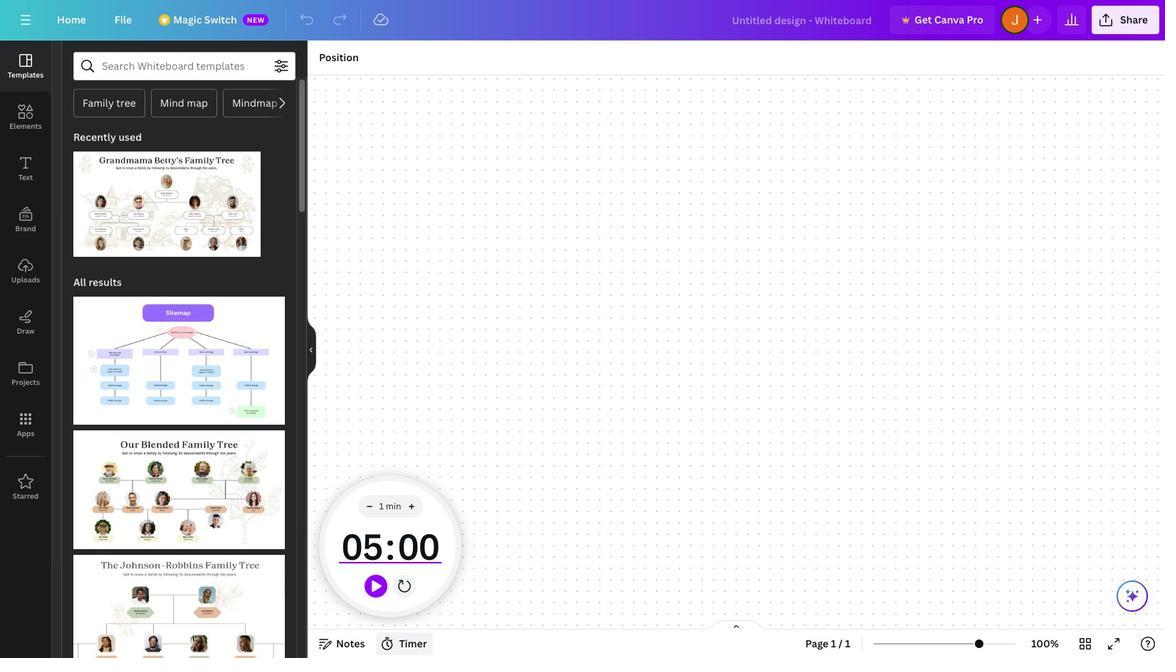 Task type: vqa. For each thing, say whether or not it's contained in the screenshot.
Timer
yes



Task type: locate. For each thing, give the bounding box(es) containing it.
text button
[[0, 143, 51, 194]]

min
[[386, 501, 401, 513]]

:
[[386, 523, 395, 571]]

magic switch
[[173, 13, 237, 26]]

mind map
[[160, 96, 208, 110]]

sitemap whiteboard in green purple basic style group
[[73, 289, 285, 425]]

position
[[319, 51, 359, 64]]

00 button
[[395, 519, 442, 576]]

Design title text field
[[721, 6, 885, 34]]

elements
[[9, 121, 42, 131]]

results
[[89, 276, 122, 289]]

page
[[806, 638, 829, 651]]

get
[[915, 13, 932, 26]]

1 right /
[[845, 638, 851, 651]]

text
[[18, 172, 33, 182]]

page 1 / 1
[[806, 638, 851, 651]]

map
[[187, 96, 208, 110]]

00
[[397, 523, 439, 571]]

1
[[379, 501, 384, 513], [831, 638, 837, 651], [845, 638, 851, 651]]

0 horizontal spatial 1
[[379, 501, 384, 513]]

used
[[119, 130, 142, 144]]

projects button
[[0, 348, 51, 400]]

draw button
[[0, 297, 51, 348]]

timer button
[[376, 633, 433, 656]]

family
[[83, 96, 114, 110]]

1 left min
[[379, 501, 384, 513]]

timer
[[339, 519, 442, 576]]

share
[[1121, 13, 1148, 26]]

descendant waterfall family tree whiteboard in pastel green light brown grey delicate muted style image
[[73, 556, 285, 659]]

notes button
[[313, 633, 371, 656]]

1 left /
[[831, 638, 837, 651]]



Task type: describe. For each thing, give the bounding box(es) containing it.
canva
[[935, 13, 965, 26]]

descendant waterfall family tree whiteboard in beige light brown grey delicate muted style group
[[73, 143, 261, 257]]

canva assistant image
[[1124, 588, 1141, 606]]

descendant waterfall family tree whiteboard in light green light orange light blue delicate muted style group
[[73, 422, 285, 550]]

new
[[247, 15, 265, 25]]

share button
[[1092, 6, 1160, 34]]

Search Whiteboard templates search field
[[102, 53, 267, 80]]

1 horizontal spatial 1
[[831, 638, 837, 651]]

2 horizontal spatial 1
[[845, 638, 851, 651]]

tree
[[116, 96, 136, 110]]

recently
[[73, 130, 116, 144]]

brand
[[15, 224, 36, 234]]

timer
[[399, 638, 427, 651]]

draw
[[17, 326, 35, 336]]

file button
[[103, 6, 143, 34]]

05 : 00
[[341, 523, 439, 571]]

apps button
[[0, 400, 51, 451]]

templates
[[8, 70, 44, 80]]

all
[[73, 276, 86, 289]]

100%
[[1032, 638, 1059, 651]]

descendant waterfall family tree whiteboard in light green light orange light blue delicate muted style image
[[73, 431, 285, 550]]

notes
[[336, 638, 365, 651]]

home
[[57, 13, 86, 26]]

get canva pro button
[[891, 6, 995, 34]]

05
[[341, 523, 383, 571]]

05 button
[[339, 519, 386, 576]]

starred button
[[0, 462, 51, 514]]

family tree button
[[73, 89, 145, 118]]

uploads
[[11, 275, 40, 285]]

magic
[[173, 13, 202, 26]]

all results
[[73, 276, 122, 289]]

1 min
[[379, 501, 401, 513]]

main menu bar
[[0, 0, 1166, 41]]

uploads button
[[0, 246, 51, 297]]

templates button
[[0, 41, 51, 92]]

starred
[[13, 492, 39, 502]]

100% button
[[1022, 633, 1069, 656]]

descendant waterfall family tree whiteboard in pastel green light brown grey delicate muted style group
[[73, 547, 285, 659]]

side panel tab list
[[0, 41, 51, 514]]

home link
[[46, 6, 97, 34]]

switch
[[204, 13, 237, 26]]

projects
[[11, 378, 40, 388]]

brand button
[[0, 194, 51, 246]]

file
[[115, 13, 132, 26]]

mindmap
[[232, 96, 278, 110]]

hide image
[[307, 316, 316, 384]]

pro
[[967, 13, 984, 26]]

recently used
[[73, 130, 142, 144]]

show pages image
[[702, 621, 771, 632]]

position button
[[313, 46, 365, 69]]

family tree
[[83, 96, 136, 110]]

descendant waterfall family tree whiteboard in beige light brown grey delicate muted style image
[[73, 152, 261, 257]]

apps
[[17, 429, 34, 439]]

mind map button
[[151, 89, 217, 118]]

mind
[[160, 96, 184, 110]]

timer containing 05
[[339, 519, 442, 576]]

elements button
[[0, 92, 51, 143]]

/
[[839, 638, 843, 651]]

mindmap button
[[223, 89, 287, 118]]

get canva pro
[[915, 13, 984, 26]]

sitemap whiteboard in green purple basic style image
[[73, 297, 285, 425]]



